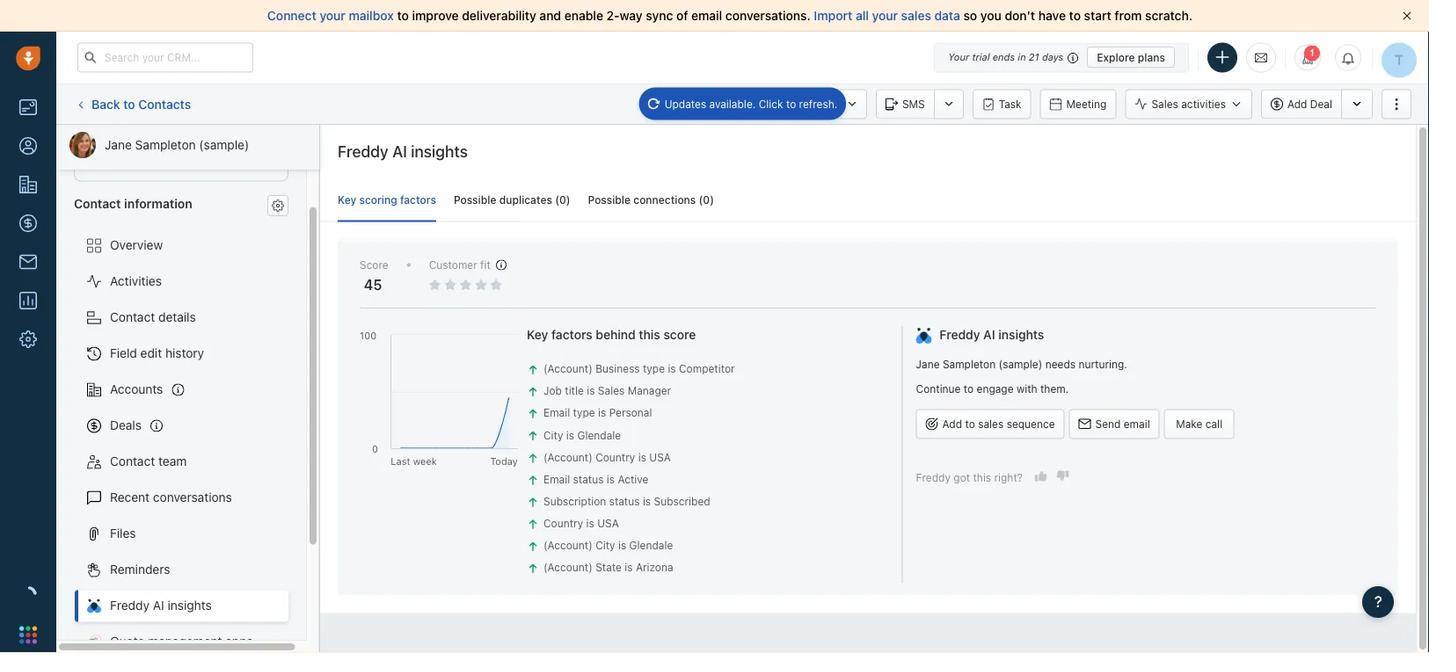 Task type: describe. For each thing, give the bounding box(es) containing it.
1 vertical spatial ai
[[983, 328, 995, 342]]

2 vertical spatial ai
[[153, 598, 164, 613]]

make call button
[[1164, 409, 1235, 439]]

apps
[[225, 634, 253, 649]]

activities
[[1181, 98, 1226, 110]]

freddy up quote
[[110, 598, 150, 613]]

1 horizontal spatial freddy ai insights
[[338, 142, 468, 161]]

2-
[[607, 8, 620, 23]]

send email button
[[1069, 409, 1160, 439]]

sync
[[646, 8, 673, 23]]

0 vertical spatial factors
[[400, 194, 436, 206]]

call button
[[783, 89, 837, 119]]

all
[[856, 8, 869, 23]]

subscription status is subscribed
[[544, 495, 710, 508]]

sales inside button
[[978, 418, 1004, 430]]

is up the manager
[[668, 363, 676, 375]]

freddy up 'continue'
[[940, 328, 980, 342]]

deal
[[1310, 98, 1332, 110]]

today
[[490, 456, 518, 467]]

conversations
[[153, 490, 232, 504]]

deliverability
[[462, 8, 536, 23]]

1 vertical spatial 45
[[364, 276, 382, 293]]

2 vertical spatial insights
[[168, 598, 212, 613]]

team
[[158, 454, 187, 468]]

45 button
[[88, 153, 106, 170]]

city is glendale
[[544, 429, 621, 441]]

1 vertical spatial score
[[360, 259, 388, 271]]

0 horizontal spatial email
[[691, 8, 722, 23]]

0
[[372, 443, 378, 455]]

got
[[954, 471, 970, 484]]

trial
[[972, 51, 990, 63]]

1 vertical spatial city
[[596, 540, 615, 552]]

0 vertical spatial customer
[[138, 135, 186, 148]]

your trial ends in 21 days
[[948, 51, 1063, 63]]

add for add to sales sequence
[[942, 418, 962, 430]]

contact for contact information
[[74, 195, 121, 210]]

recent
[[110, 490, 150, 504]]

explore plans
[[1097, 51, 1165, 63]]

possible duplicates (0)
[[454, 194, 570, 206]]

freddy up scoring
[[338, 142, 388, 161]]

possible duplicates (0) link
[[454, 178, 570, 222]]

add deal button
[[1261, 89, 1341, 119]]

with
[[1017, 382, 1037, 395]]

1 link
[[1295, 44, 1321, 71]]

explore plans link
[[1087, 47, 1175, 68]]

deals
[[110, 418, 142, 432]]

import all your sales data link
[[814, 8, 964, 23]]

(account) for (account) business type is competitor
[[544, 363, 593, 375]]

subscription
[[544, 495, 606, 508]]

enable
[[564, 8, 603, 23]]

contact details
[[110, 310, 196, 324]]

business
[[596, 363, 640, 375]]

competitor
[[679, 363, 735, 375]]

(account) for (account) city is glendale
[[544, 540, 593, 552]]

engage
[[977, 382, 1014, 395]]

1 vertical spatial score 45
[[360, 259, 388, 293]]

continue to engage with them.
[[916, 382, 1069, 395]]

0 vertical spatial usa
[[649, 451, 671, 463]]

last week
[[391, 456, 437, 467]]

your
[[948, 51, 969, 63]]

jane sampleton (sample)
[[105, 138, 249, 152]]

score
[[664, 328, 696, 342]]

to right mailbox
[[397, 8, 409, 23]]

send
[[1095, 418, 1121, 430]]

start
[[1084, 8, 1111, 23]]

1 your from the left
[[320, 8, 346, 23]]

1 vertical spatial this
[[973, 471, 991, 484]]

0 horizontal spatial glendale
[[577, 429, 621, 441]]

mng settings image
[[272, 199, 284, 211]]

manager
[[628, 385, 671, 397]]

to left engage
[[964, 382, 974, 395]]

key scoring factors link
[[338, 178, 436, 222]]

1 horizontal spatial factors
[[551, 328, 593, 342]]

is for personal
[[598, 407, 606, 419]]

freshworks switcher image
[[19, 626, 37, 644]]

sms button
[[876, 89, 934, 119]]

contact information
[[74, 195, 192, 210]]

back to contacts link
[[74, 90, 192, 118]]

0 horizontal spatial sales
[[901, 8, 931, 23]]

available.
[[709, 98, 756, 110]]

freddy got this right?
[[916, 471, 1023, 484]]

edit
[[140, 346, 162, 360]]

0 vertical spatial score 45
[[88, 135, 117, 170]]

ends
[[993, 51, 1015, 63]]

0 horizontal spatial fit
[[189, 135, 199, 148]]

is down subscription
[[586, 517, 594, 530]]

2 vertical spatial freddy ai insights
[[110, 598, 212, 613]]

email status is active
[[544, 473, 649, 486]]

status for email
[[573, 473, 604, 486]]

quote management apps
[[110, 634, 253, 649]]

field edit history
[[110, 346, 204, 360]]

connect your mailbox link
[[267, 8, 397, 23]]

add to sales sequence
[[942, 418, 1055, 430]]

2 horizontal spatial freddy ai insights
[[940, 328, 1044, 342]]

week
[[413, 456, 437, 467]]

to inside updates available. click to refresh. link
[[786, 98, 796, 110]]

status for subscription
[[609, 495, 640, 508]]

1 horizontal spatial glendale
[[629, 540, 673, 552]]

don't
[[1005, 8, 1035, 23]]

and
[[539, 8, 561, 23]]

explore
[[1097, 51, 1135, 63]]

last
[[391, 456, 410, 467]]

task button
[[972, 89, 1031, 119]]

0 horizontal spatial this
[[639, 328, 660, 342]]

(0) for possible connections (0)
[[699, 194, 714, 206]]

activities
[[110, 274, 162, 288]]

call link
[[783, 89, 837, 119]]

scratch.
[[1145, 8, 1193, 23]]

email for email
[[738, 98, 765, 110]]

(0) for possible duplicates (0)
[[555, 194, 570, 206]]

email for email status is active
[[544, 473, 570, 486]]

so
[[964, 8, 977, 23]]

nurturing.
[[1079, 359, 1127, 371]]

overview
[[110, 238, 163, 252]]

updates available. click to refresh.
[[665, 98, 838, 110]]

(sample) for jane sampleton (sample) needs nurturing.
[[999, 359, 1042, 371]]

updates
[[665, 98, 706, 110]]

connect
[[267, 8, 316, 23]]

(account) for (account) country is usa
[[544, 451, 593, 463]]

possible connections (0) link
[[588, 178, 714, 222]]

import
[[814, 8, 852, 23]]

is for sales
[[587, 385, 595, 397]]

make call
[[1176, 418, 1223, 430]]

to inside back to contacts link
[[123, 97, 135, 111]]



Task type: vqa. For each thing, say whether or not it's contained in the screenshot.
the topmost "45"
yes



Task type: locate. For each thing, give the bounding box(es) containing it.
0 vertical spatial country
[[596, 451, 635, 463]]

0 horizontal spatial key
[[338, 194, 356, 206]]

contact
[[74, 195, 121, 210], [110, 310, 155, 324], [110, 454, 155, 468]]

contact for contact details
[[110, 310, 155, 324]]

key up job
[[527, 328, 548, 342]]

0 horizontal spatial type
[[573, 407, 595, 419]]

is up active
[[638, 451, 646, 463]]

(account) up title at the bottom of page
[[544, 363, 593, 375]]

add down 'continue'
[[942, 418, 962, 430]]

0 horizontal spatial sales
[[598, 385, 625, 397]]

1 vertical spatial customer fit
[[429, 259, 491, 271]]

email inside button
[[738, 98, 765, 110]]

history
[[165, 346, 204, 360]]

1 vertical spatial country
[[544, 517, 583, 530]]

key left scoring
[[338, 194, 356, 206]]

this left score at the left bottom
[[639, 328, 660, 342]]

0 vertical spatial contact
[[74, 195, 121, 210]]

1
[[1309, 47, 1315, 58]]

(account) business type is competitor
[[544, 363, 735, 375]]

0 vertical spatial 45
[[88, 153, 106, 170]]

1 horizontal spatial score
[[360, 259, 388, 271]]

contact up recent
[[110, 454, 155, 468]]

is for arizona
[[625, 562, 633, 574]]

1 horizontal spatial city
[[596, 540, 615, 552]]

contact for contact team
[[110, 454, 155, 468]]

key
[[338, 194, 356, 206], [527, 328, 548, 342]]

freddy
[[338, 142, 388, 161], [940, 328, 980, 342], [916, 471, 951, 484], [110, 598, 150, 613]]

task
[[999, 98, 1022, 110]]

possible left duplicates
[[454, 194, 496, 206]]

1 horizontal spatial (sample)
[[999, 359, 1042, 371]]

send email
[[1095, 418, 1150, 430]]

0 horizontal spatial customer fit
[[138, 135, 199, 148]]

0 vertical spatial type
[[643, 363, 665, 375]]

freddy ai insights up the quote management apps
[[110, 598, 212, 613]]

updates available. click to refresh. link
[[639, 88, 846, 120]]

to
[[397, 8, 409, 23], [1069, 8, 1081, 23], [123, 97, 135, 111], [786, 98, 796, 110], [964, 382, 974, 395], [965, 418, 975, 430]]

0 vertical spatial customer fit
[[138, 135, 199, 148]]

0 vertical spatial fit
[[189, 135, 199, 148]]

0 vertical spatial (sample)
[[199, 138, 249, 152]]

type up city is glendale
[[573, 407, 595, 419]]

score 45 down back
[[88, 135, 117, 170]]

insights up key scoring factors
[[411, 142, 468, 161]]

continue
[[916, 382, 961, 395]]

0 vertical spatial city
[[544, 429, 563, 441]]

sales
[[1152, 98, 1178, 110], [598, 385, 625, 397]]

to left start
[[1069, 8, 1081, 23]]

ai up "jane sampleton (sample) needs nurturing."
[[983, 328, 995, 342]]

45 up contact information
[[88, 153, 106, 170]]

factors left behind
[[551, 328, 593, 342]]

0 vertical spatial score
[[88, 135, 117, 148]]

1 horizontal spatial sampleton
[[943, 359, 996, 371]]

city up the (account) state is arizona
[[596, 540, 615, 552]]

2 horizontal spatial ai
[[983, 328, 995, 342]]

title
[[565, 385, 584, 397]]

make call link
[[1164, 409, 1235, 448]]

score up the '45' button
[[88, 135, 117, 148]]

1 horizontal spatial add
[[1287, 98, 1307, 110]]

0 horizontal spatial jane
[[105, 138, 132, 152]]

45 up 100
[[364, 276, 382, 293]]

1 vertical spatial glendale
[[629, 540, 673, 552]]

1 vertical spatial freddy ai insights
[[940, 328, 1044, 342]]

your
[[320, 8, 346, 23], [872, 8, 898, 23]]

3 (account) from the top
[[544, 540, 593, 552]]

1 vertical spatial email
[[1124, 418, 1150, 430]]

plans
[[1138, 51, 1165, 63]]

glendale
[[577, 429, 621, 441], [629, 540, 673, 552]]

this right got
[[973, 471, 991, 484]]

possible for possible duplicates (0)
[[454, 194, 496, 206]]

0 horizontal spatial usa
[[597, 517, 619, 530]]

sales left the activities
[[1152, 98, 1178, 110]]

0 vertical spatial this
[[639, 328, 660, 342]]

is down "(account) country is usa"
[[607, 473, 615, 486]]

1 (0) from the left
[[555, 194, 570, 206]]

connect your mailbox to improve deliverability and enable 2-way sync of email conversations. import all your sales data so you don't have to start from scratch.
[[267, 8, 1193, 23]]

2 vertical spatial contact
[[110, 454, 155, 468]]

2 (0) from the left
[[699, 194, 714, 206]]

arizona
[[636, 562, 673, 574]]

freddy left got
[[916, 471, 951, 484]]

add for add deal
[[1287, 98, 1307, 110]]

state
[[596, 562, 622, 574]]

1 vertical spatial jane
[[916, 359, 940, 371]]

quote
[[110, 634, 145, 649]]

1 possible from the left
[[454, 194, 496, 206]]

0 horizontal spatial country
[[544, 517, 583, 530]]

is down job title is sales manager
[[598, 407, 606, 419]]

is for active
[[607, 473, 615, 486]]

(account) city is glendale
[[544, 540, 673, 552]]

45
[[88, 153, 106, 170], [364, 276, 382, 293]]

1 horizontal spatial key
[[527, 328, 548, 342]]

country down subscription
[[544, 517, 583, 530]]

0 vertical spatial email
[[738, 98, 765, 110]]

(account) down country is usa
[[544, 540, 593, 552]]

country up active
[[596, 451, 635, 463]]

email for email type is personal
[[544, 407, 570, 419]]

(0) right duplicates
[[555, 194, 570, 206]]

this
[[639, 328, 660, 342], [973, 471, 991, 484]]

1 horizontal spatial insights
[[411, 142, 468, 161]]

meeting button
[[1040, 89, 1116, 119]]

type up the manager
[[643, 363, 665, 375]]

1 horizontal spatial score 45
[[360, 259, 388, 293]]

field
[[110, 346, 137, 360]]

4 (account) from the top
[[544, 562, 593, 574]]

possible left connections
[[588, 194, 631, 206]]

improve
[[412, 8, 459, 23]]

0 vertical spatial jane
[[105, 138, 132, 152]]

0 horizontal spatial (sample)
[[199, 138, 249, 152]]

1 vertical spatial fit
[[480, 259, 491, 271]]

behind
[[596, 328, 636, 342]]

personal
[[609, 407, 652, 419]]

1 horizontal spatial type
[[643, 363, 665, 375]]

Search your CRM... text field
[[77, 43, 253, 73]]

fit down possible duplicates (0) link
[[480, 259, 491, 271]]

sales down business on the bottom left of page
[[598, 385, 625, 397]]

insights up "jane sampleton (sample) needs nurturing."
[[998, 328, 1044, 342]]

usa up 'subscribed'
[[649, 451, 671, 463]]

factors
[[400, 194, 436, 206], [551, 328, 593, 342]]

information
[[124, 195, 192, 210]]

1 horizontal spatial fit
[[480, 259, 491, 271]]

1 horizontal spatial email
[[1124, 418, 1150, 430]]

0 vertical spatial ai
[[392, 142, 407, 161]]

usa up (account) city is glendale
[[597, 517, 619, 530]]

your right all
[[872, 8, 898, 23]]

1 horizontal spatial country
[[596, 451, 635, 463]]

customer fit down contacts
[[138, 135, 199, 148]]

call
[[1206, 418, 1223, 430]]

1 vertical spatial sampleton
[[943, 359, 996, 371]]

(account) left state
[[544, 562, 593, 574]]

2 horizontal spatial insights
[[998, 328, 1044, 342]]

(sample) for jane sampleton (sample)
[[199, 138, 249, 152]]

to right back
[[123, 97, 135, 111]]

fit down contacts
[[189, 135, 199, 148]]

1 horizontal spatial your
[[872, 8, 898, 23]]

glendale up arizona on the bottom of the page
[[629, 540, 673, 552]]

0 horizontal spatial insights
[[168, 598, 212, 613]]

key factors behind this score
[[527, 328, 696, 342]]

2 vertical spatial email
[[544, 473, 570, 486]]

reminders
[[110, 562, 170, 577]]

1 vertical spatial (sample)
[[999, 359, 1042, 371]]

1 vertical spatial status
[[609, 495, 640, 508]]

customer fit down "possible duplicates (0)"
[[429, 259, 491, 271]]

ai down reminders
[[153, 598, 164, 613]]

1 horizontal spatial sales
[[1152, 98, 1178, 110]]

1 horizontal spatial ai
[[392, 142, 407, 161]]

0 vertical spatial freddy ai insights
[[338, 142, 468, 161]]

0 horizontal spatial score 45
[[88, 135, 117, 170]]

is right title at the bottom of page
[[587, 385, 595, 397]]

recent conversations
[[110, 490, 232, 504]]

contact down the '45' button
[[74, 195, 121, 210]]

0 vertical spatial sales
[[901, 8, 931, 23]]

contacts
[[138, 97, 191, 111]]

back to contacts
[[91, 97, 191, 111]]

(account) down city is glendale
[[544, 451, 593, 463]]

ai up key scoring factors link
[[392, 142, 407, 161]]

sampleton for jane sampleton (sample) needs nurturing.
[[943, 359, 996, 371]]

sampleton for jane sampleton (sample)
[[135, 138, 196, 152]]

freddy ai insights up "jane sampleton (sample) needs nurturing."
[[940, 328, 1044, 342]]

1 horizontal spatial (0)
[[699, 194, 714, 206]]

scoring
[[359, 194, 397, 206]]

is down email type is personal
[[566, 429, 574, 441]]

is right state
[[625, 562, 633, 574]]

1 vertical spatial factors
[[551, 328, 593, 342]]

in
[[1018, 51, 1026, 63]]

city down job
[[544, 429, 563, 441]]

key scoring factors
[[338, 194, 436, 206]]

0 vertical spatial key
[[338, 194, 356, 206]]

sales down continue to engage with them.
[[978, 418, 1004, 430]]

(0) right connections
[[699, 194, 714, 206]]

email type is personal
[[544, 407, 652, 419]]

email right send
[[1124, 418, 1150, 430]]

0 horizontal spatial possible
[[454, 194, 496, 206]]

1 horizontal spatial this
[[973, 471, 991, 484]]

possible for possible connections (0)
[[588, 194, 631, 206]]

is for usa
[[638, 451, 646, 463]]

customer down contacts
[[138, 135, 186, 148]]

insights up management
[[168, 598, 212, 613]]

0 horizontal spatial (0)
[[555, 194, 570, 206]]

refresh.
[[799, 98, 838, 110]]

jane for jane sampleton (sample) needs nurturing.
[[916, 359, 940, 371]]

1 vertical spatial email
[[544, 407, 570, 419]]

0 horizontal spatial factors
[[400, 194, 436, 206]]

freddy ai insights
[[338, 142, 468, 161], [940, 328, 1044, 342], [110, 598, 212, 613]]

jane sampleton (sample) needs nurturing.
[[916, 359, 1127, 371]]

type
[[643, 363, 665, 375], [573, 407, 595, 419]]

glendale down email type is personal
[[577, 429, 621, 441]]

0 horizontal spatial your
[[320, 8, 346, 23]]

sales left data
[[901, 8, 931, 23]]

to down continue to engage with them.
[[965, 418, 975, 430]]

1 vertical spatial usa
[[597, 517, 619, 530]]

them.
[[1040, 382, 1069, 395]]

is down active
[[643, 495, 651, 508]]

1 horizontal spatial status
[[609, 495, 640, 508]]

1 vertical spatial insights
[[998, 328, 1044, 342]]

make
[[1176, 418, 1203, 430]]

0 vertical spatial insights
[[411, 142, 468, 161]]

send email image
[[1255, 50, 1267, 65]]

1 vertical spatial sales
[[978, 418, 1004, 430]]

contact down activities
[[110, 310, 155, 324]]

to inside add to sales sequence button
[[965, 418, 975, 430]]

1 vertical spatial customer
[[429, 259, 477, 271]]

email right the of
[[691, 8, 722, 23]]

usa
[[649, 451, 671, 463], [597, 517, 619, 530]]

country is usa
[[544, 517, 619, 530]]

1 vertical spatial sales
[[598, 385, 625, 397]]

add deal
[[1287, 98, 1332, 110]]

conversations.
[[726, 8, 811, 23]]

sales activities
[[1152, 98, 1226, 110]]

close image
[[1403, 11, 1412, 20]]

ai
[[392, 142, 407, 161], [983, 328, 995, 342], [153, 598, 164, 613]]

needs
[[1045, 359, 1076, 371]]

1 (account) from the top
[[544, 363, 593, 375]]

0 horizontal spatial score
[[88, 135, 117, 148]]

2 (account) from the top
[[544, 451, 593, 463]]

1 horizontal spatial possible
[[588, 194, 631, 206]]

0 horizontal spatial city
[[544, 429, 563, 441]]

2 possible from the left
[[588, 194, 631, 206]]

0 vertical spatial sales
[[1152, 98, 1178, 110]]

add left deal at the top right of page
[[1287, 98, 1307, 110]]

2 your from the left
[[872, 8, 898, 23]]

status down active
[[609, 495, 640, 508]]

score 45 up 100
[[360, 259, 388, 293]]

email inside button
[[1124, 418, 1150, 430]]

from
[[1115, 8, 1142, 23]]

freddy ai insights up key scoring factors link
[[338, 142, 468, 161]]

to right click
[[786, 98, 796, 110]]

you
[[981, 8, 1002, 23]]

email button
[[712, 89, 775, 119]]

21
[[1029, 51, 1039, 63]]

score down scoring
[[360, 259, 388, 271]]

add
[[1287, 98, 1307, 110], [942, 418, 962, 430]]

possible connections (0)
[[588, 194, 714, 206]]

0 vertical spatial glendale
[[577, 429, 621, 441]]

is for subscribed
[[643, 495, 651, 508]]

1 vertical spatial contact
[[110, 310, 155, 324]]

1 horizontal spatial customer
[[429, 259, 477, 271]]

add inside "button"
[[1287, 98, 1307, 110]]

1 vertical spatial type
[[573, 407, 595, 419]]

is up state
[[618, 540, 626, 552]]

key for key factors behind this score
[[527, 328, 548, 342]]

factors right scoring
[[400, 194, 436, 206]]

1 horizontal spatial customer fit
[[429, 259, 491, 271]]

0 horizontal spatial customer
[[138, 135, 186, 148]]

sampleton
[[135, 138, 196, 152], [943, 359, 996, 371]]

0 horizontal spatial ai
[[153, 598, 164, 613]]

0 horizontal spatial 45
[[88, 153, 106, 170]]

status
[[573, 473, 604, 486], [609, 495, 640, 508]]

your left mailbox
[[320, 8, 346, 23]]

jane up the '45' button
[[105, 138, 132, 152]]

of
[[676, 8, 688, 23]]

call
[[810, 98, 828, 110]]

jane for jane sampleton (sample)
[[105, 138, 132, 152]]

back
[[91, 97, 120, 111]]

(account) for (account) state is arizona
[[544, 562, 593, 574]]

subscribed
[[654, 495, 710, 508]]

1 vertical spatial key
[[527, 328, 548, 342]]

right?
[[994, 471, 1023, 484]]

0 vertical spatial email
[[691, 8, 722, 23]]

sampleton up continue to engage with them.
[[943, 359, 996, 371]]

way
[[620, 8, 643, 23]]

is for glendale
[[618, 540, 626, 552]]

key for key scoring factors
[[338, 194, 356, 206]]

(account) country is usa
[[544, 451, 671, 463]]

add inside button
[[942, 418, 962, 430]]

sampleton down contacts
[[135, 138, 196, 152]]

status up subscription
[[573, 473, 604, 486]]

customer down "possible duplicates (0)"
[[429, 259, 477, 271]]

jane up 'continue'
[[916, 359, 940, 371]]



